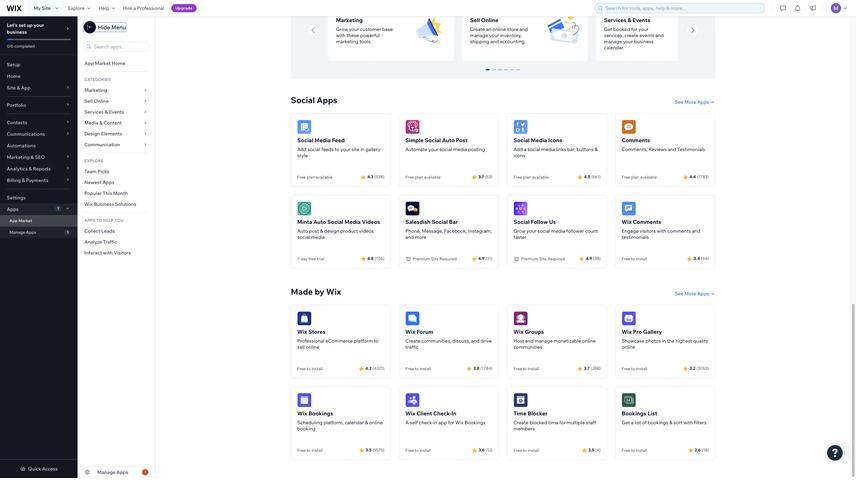 Task type: describe. For each thing, give the bounding box(es) containing it.
& inside minta auto social media videos auto post & design product videos social media
[[320, 228, 323, 234]]

made by wix
[[291, 287, 341, 297]]

simple social auto post automate your social media posting
[[406, 137, 485, 152]]

communities
[[514, 344, 543, 350]]

your down booked
[[624, 38, 634, 44]]

comments inside the wix comments engage visitors with comments and testimonials
[[634, 218, 662, 225]]

social inside minta auto social media videos auto post & design product videos social media
[[298, 234, 310, 240]]

your inside let's set up your business
[[34, 22, 44, 28]]

members
[[514, 426, 535, 432]]

time blocker logo image
[[514, 393, 528, 407]]

4.5 (561)
[[585, 174, 601, 179]]

site down social follow us grow your social media follower count faster
[[540, 256, 547, 261]]

your right create at the top right
[[639, 26, 649, 32]]

posting
[[468, 146, 485, 152]]

product
[[341, 228, 358, 234]]

& left reports
[[29, 166, 32, 172]]

to for wix client check-in
[[415, 448, 419, 453]]

plan for social media icons
[[523, 175, 532, 180]]

events for services & events get booked for your services, create events and manage your business calendar.
[[633, 17, 651, 23]]

free for time blocker
[[514, 448, 523, 453]]

online inside wix stores professional ecommerce platform to sell online
[[306, 344, 320, 350]]

3.7 (288)
[[585, 366, 601, 371]]

month
[[113, 190, 128, 196]]

4.8
[[368, 256, 374, 261]]

premium site required for follow
[[522, 256, 566, 261]]

marketing
[[336, 38, 359, 44]]

wix for comments
[[622, 218, 632, 225]]

install for a
[[637, 448, 648, 453]]

(18)
[[702, 448, 709, 453]]

wix for stores
[[298, 328, 308, 335]]

manage inside sell online create an online store and manage your inventory, shipping and accounting.
[[470, 32, 488, 38]]

see for social apps
[[675, 99, 684, 105]]

your inside marketing grow your customer base with these powerful marketing tools.
[[349, 26, 359, 32]]

get inside bookings list get a list of bookings & sort with filters
[[622, 420, 631, 426]]

business inside let's set up your business
[[7, 29, 27, 35]]

social inside social media feed add social feeds to your site in gallery style
[[308, 146, 321, 152]]

list
[[648, 410, 658, 417]]

to inside social media feed add social feeds to your site in gallery style
[[335, 146, 340, 152]]

for inside the wix client check-in a self check-in app for wix bookings
[[448, 420, 455, 426]]

post
[[309, 228, 319, 234]]

free plan available for icons
[[514, 175, 549, 180]]

4.3
[[368, 174, 374, 179]]

social inside social follow us grow your social media follower count faster
[[538, 228, 551, 234]]

install for blocked
[[528, 448, 540, 453]]

social inside salesdish social bar phone, message, facebook, instagram, and more
[[432, 218, 448, 225]]

online for sell online create an online store and manage your inventory, shipping and accounting.
[[482, 17, 499, 23]]

simple social auto post logo image
[[406, 120, 420, 134]]

calendar
[[345, 420, 364, 426]]

site right my
[[42, 5, 51, 11]]

media inside minta auto social media videos auto post & design product videos social media
[[311, 234, 325, 240]]

newest
[[84, 179, 101, 186]]

settings link
[[0, 192, 78, 204]]

& up 'design elements'
[[99, 120, 103, 126]]

wix client check-in a self check-in app for wix bookings
[[406, 410, 486, 426]]

install for visitors
[[637, 256, 648, 261]]

& inside bookings list get a list of bookings & sort with filters
[[670, 420, 673, 426]]

free for comments
[[622, 175, 631, 180]]

media up design
[[84, 120, 98, 126]]

social inside 'social media icons add a social media links bar, buttons & icons'
[[528, 146, 541, 152]]

app for app market
[[10, 218, 18, 223]]

bookings inside the wix client check-in a self check-in app for wix bookings
[[465, 420, 486, 426]]

wix comments engage visitors with comments and testimonials
[[622, 218, 701, 240]]

to for wix comments
[[632, 256, 636, 261]]

a inside 'social media icons add a social media links bar, buttons & icons'
[[524, 146, 527, 152]]

with inside the wix comments engage visitors with comments and testimonials
[[657, 228, 667, 234]]

in inside the wix client check-in a self check-in app for wix bookings
[[434, 420, 438, 426]]

wix comments logo image
[[622, 201, 637, 216]]

site & app button
[[0, 82, 78, 94]]

(38)
[[594, 256, 601, 261]]

3.2 (3053)
[[690, 366, 709, 371]]

manage inside "wix groups host and manage monetizable online communities"
[[535, 338, 553, 344]]

market for app market
[[19, 218, 32, 223]]

4.2 (4321)
[[366, 366, 385, 371]]

services & events
[[84, 109, 124, 115]]

gallery
[[644, 328, 663, 335]]

1 horizontal spatial home
[[112, 60, 125, 66]]

3.7 for wix groups
[[585, 366, 590, 371]]

grow inside marketing grow your customer base with these powerful marketing tools.
[[336, 26, 348, 32]]

booking
[[298, 426, 316, 432]]

social inside minta auto social media videos auto post & design product videos social media
[[328, 218, 344, 225]]

4.9 (31)
[[479, 256, 493, 261]]

in inside wix pro gallery showcase photos in the highest quality online
[[663, 338, 667, 344]]

free to install for communities,
[[406, 366, 431, 371]]

my
[[34, 5, 41, 11]]

and inside comments comments, reviews and testimonials
[[668, 146, 677, 152]]

services & events get booked for your services, create events and manage your business calendar.
[[605, 17, 664, 51]]

1 horizontal spatial manage apps
[[97, 469, 128, 476]]

get inside services & events get booked for your services, create events and manage your business calendar.
[[605, 26, 613, 32]]

free to install for a
[[622, 448, 648, 453]]

bookings inside bookings list get a list of bookings & sort with filters
[[622, 410, 647, 417]]

and right store
[[520, 26, 528, 32]]

online inside wix pro gallery showcase photos in the highest quality online
[[622, 344, 636, 350]]

7 day free trial
[[298, 256, 325, 261]]

free for wix stores
[[298, 366, 306, 371]]

3.6 (12)
[[479, 448, 493, 453]]

1 vertical spatial auto
[[314, 218, 326, 225]]

social apps
[[291, 95, 338, 105]]

social media feed add social feeds to your site in gallery style
[[298, 137, 381, 159]]

let's
[[7, 22, 18, 28]]

traffic
[[103, 239, 117, 245]]

with inside marketing grow your customer base with these powerful marketing tools.
[[336, 32, 346, 38]]

& inside popup button
[[17, 85, 20, 91]]

wix bookings logo image
[[298, 393, 312, 407]]

available for icons
[[533, 175, 549, 180]]

time blocker create blocked time for multiple staff members
[[514, 410, 597, 432]]

billing & payments button
[[0, 175, 78, 186]]

booked
[[614, 26, 631, 32]]

billing & payments
[[7, 177, 48, 183]]

app for app market home
[[84, 60, 94, 66]]

4.9 for social follow us
[[586, 256, 593, 261]]

customer
[[360, 26, 381, 32]]

time
[[549, 420, 559, 426]]

4.5
[[585, 174, 591, 179]]

quality
[[694, 338, 709, 344]]

media inside minta auto social media videos auto post & design product videos social media
[[345, 218, 361, 225]]

with inside bookings list get a list of bookings & sort with filters
[[684, 420, 694, 426]]

manage inside services & events get booked for your services, create events and manage your business calendar.
[[605, 38, 623, 44]]

wix business solutions
[[84, 201, 136, 207]]

see more apps button for social apps
[[675, 99, 716, 105]]

inventory,
[[501, 32, 522, 38]]

more for made by wix
[[685, 291, 697, 297]]

(53)
[[486, 174, 493, 179]]

install for showcase
[[637, 366, 648, 371]]

wix for bookings
[[298, 410, 308, 417]]

instagram,
[[468, 228, 492, 234]]

salesdish social bar logo image
[[406, 201, 420, 216]]

and inside the wix comments engage visitors with comments and testimonials
[[693, 228, 701, 234]]

site down message,
[[431, 256, 439, 261]]

minta auto social media videos logo image
[[298, 201, 312, 216]]

free for bookings list
[[622, 448, 631, 453]]

wix stores logo image
[[298, 311, 312, 326]]

trial
[[317, 256, 325, 261]]

3.7 (53)
[[479, 174, 493, 179]]

0
[[487, 69, 490, 75]]

market for app market home
[[95, 60, 111, 66]]

(288)
[[591, 366, 601, 371]]

social inside 'social media icons add a social media links bar, buttons & icons'
[[514, 137, 530, 144]]

stores
[[309, 328, 326, 335]]

hide menu
[[98, 24, 126, 31]]

media inside social follow us grow your social media follower count faster
[[552, 228, 566, 234]]

elements
[[101, 131, 122, 137]]

visitors
[[640, 228, 656, 234]]

for for events
[[632, 26, 638, 32]]

wix client check-in logo image
[[406, 393, 420, 407]]

media inside 'social media icons add a social media links bar, buttons & icons'
[[542, 146, 556, 152]]

portfolio button
[[0, 99, 78, 111]]

wix stores professional ecommerce platform to sell online
[[298, 328, 379, 350]]

newest apps
[[84, 179, 114, 186]]

free to install for showcase
[[622, 366, 648, 371]]

let's set up your business
[[7, 22, 44, 35]]

hire a professional
[[123, 5, 164, 11]]

to for wix groups
[[523, 366, 527, 371]]

bar
[[449, 218, 458, 225]]

design elements link
[[78, 128, 155, 139]]

free for wix client check-in
[[406, 448, 414, 453]]

quick
[[28, 466, 41, 472]]

base
[[383, 26, 393, 32]]

0 vertical spatial a
[[133, 5, 136, 11]]

plan for social media feed
[[307, 175, 315, 180]]

marketing category icon image
[[413, 14, 446, 47]]

sell for sell online
[[84, 98, 93, 104]]

salesdish
[[406, 218, 431, 225]]

social inside simple social auto post automate your social media posting
[[425, 137, 441, 144]]

self
[[410, 420, 418, 426]]

social follow us logo image
[[514, 201, 528, 216]]

bookings list get a list of bookings & sort with filters
[[622, 410, 707, 426]]

ecommerce
[[326, 338, 353, 344]]

free to install for platform,
[[298, 448, 323, 453]]

add for social media icons
[[514, 146, 523, 152]]

5
[[517, 69, 520, 75]]

& inside wix bookings scheduling platform, calendar & online booking
[[365, 420, 368, 426]]

& up media & content
[[105, 109, 108, 115]]

completed
[[14, 44, 35, 49]]

message,
[[422, 228, 443, 234]]

design
[[324, 228, 340, 234]]

videos
[[359, 228, 374, 234]]

for for create
[[560, 420, 566, 426]]

testimonials
[[678, 146, 706, 152]]

to for wix forum
[[415, 366, 419, 371]]

wix forum logo image
[[406, 311, 420, 326]]

and inside services & events get booked for your services, create events and manage your business calendar.
[[656, 32, 664, 38]]

wix down in
[[456, 420, 464, 426]]

simple
[[406, 137, 424, 144]]

to for time blocker
[[523, 448, 527, 453]]

(1784)
[[481, 366, 493, 371]]

team
[[84, 169, 97, 175]]

free for wix forum
[[406, 366, 414, 371]]

comments,
[[622, 146, 648, 152]]

0 horizontal spatial auto
[[298, 228, 308, 234]]

popular
[[84, 190, 102, 196]]

staff
[[586, 420, 597, 426]]

marketing for marketing grow your customer base with these powerful marketing tools.
[[336, 17, 363, 23]]

sidebar element
[[0, 16, 78, 478]]

install for and
[[528, 366, 540, 371]]

& right billing
[[22, 177, 25, 183]]

comments inside comments comments, reviews and testimonials
[[622, 137, 651, 144]]

pro
[[634, 328, 643, 335]]

see for made by wix
[[675, 291, 684, 297]]

showcase
[[622, 338, 645, 344]]

minta
[[298, 218, 312, 225]]

comments comments, reviews and testimonials
[[622, 137, 706, 152]]

free plan available for feed
[[298, 175, 333, 180]]

install for in
[[420, 448, 431, 453]]

calendar.
[[605, 44, 625, 51]]



Task type: vqa. For each thing, say whether or not it's contained in the screenshot.


Task type: locate. For each thing, give the bounding box(es) containing it.
sell inside sell online create an online store and manage your inventory, shipping and accounting.
[[470, 17, 480, 23]]

1 premium from the left
[[413, 256, 431, 261]]

(1783)
[[698, 174, 709, 179]]

your inside social follow us grow your social media follower count faster
[[527, 228, 537, 234]]

and left the more on the left of page
[[406, 234, 414, 240]]

free for wix bookings
[[298, 448, 306, 453]]

contacts
[[7, 119, 27, 126]]

wix inside wix bookings scheduling platform, calendar & online booking
[[298, 410, 308, 417]]

a left the list on the right bottom of page
[[632, 420, 634, 426]]

3 free plan available from the left
[[514, 175, 549, 180]]

social inside social media feed add social feeds to your site in gallery style
[[298, 137, 314, 144]]

1 horizontal spatial business
[[635, 38, 654, 44]]

0 horizontal spatial in
[[361, 146, 365, 152]]

access
[[42, 466, 58, 472]]

wix pro gallery logo image
[[622, 311, 637, 326]]

1 horizontal spatial app
[[21, 85, 30, 91]]

& up booked
[[628, 17, 632, 23]]

wix inside "wix groups host and manage monetizable online communities"
[[514, 328, 524, 335]]

2 add from the left
[[514, 146, 523, 152]]

0 horizontal spatial 4.9
[[479, 256, 485, 261]]

free down icons
[[514, 175, 523, 180]]

post
[[456, 137, 468, 144]]

3.5 left (4)
[[589, 448, 595, 453]]

1 available from the left
[[316, 175, 333, 180]]

3 plan from the left
[[523, 175, 532, 180]]

1 vertical spatial home
[[7, 73, 20, 79]]

design
[[84, 131, 100, 137]]

manage inside sidebar element
[[10, 230, 25, 235]]

online up the an
[[482, 17, 499, 23]]

marketing up these
[[336, 17, 363, 23]]

to down testimonials
[[632, 256, 636, 261]]

to inside wix stores professional ecommerce platform to sell online
[[374, 338, 379, 344]]

online inside wix bookings scheduling platform, calendar & online booking
[[369, 420, 383, 426]]

2 vertical spatial marketing
[[7, 154, 30, 160]]

2 horizontal spatial in
[[663, 338, 667, 344]]

add for social media feed
[[298, 146, 307, 152]]

app up categories
[[84, 60, 94, 66]]

powerful
[[360, 32, 380, 38]]

free to install down "communities"
[[514, 366, 540, 371]]

for inside services & events get booked for your services, create events and manage your business calendar.
[[632, 26, 638, 32]]

free to install for and
[[514, 366, 540, 371]]

services for services & events get booked for your services, create events and manage your business calendar.
[[605, 17, 627, 23]]

2 horizontal spatial for
[[632, 26, 638, 32]]

& left "seo"
[[31, 154, 34, 160]]

menu
[[111, 24, 126, 31]]

social down the minta
[[298, 234, 310, 240]]

marketing inside marketing link
[[84, 87, 107, 93]]

0 horizontal spatial manage apps
[[10, 230, 36, 235]]

2 horizontal spatial create
[[514, 420, 529, 426]]

3.5 for wix bookings
[[366, 448, 372, 453]]

free to install for visitors
[[622, 256, 648, 261]]

2 vertical spatial in
[[434, 420, 438, 426]]

0 vertical spatial marketing
[[336, 17, 363, 23]]

free for wix groups
[[514, 366, 523, 371]]

& right post
[[320, 228, 323, 234]]

2 3.5 from the left
[[589, 448, 595, 453]]

more for social apps
[[685, 99, 697, 105]]

and right reviews
[[668, 146, 677, 152]]

wix groups host and manage monetizable online communities
[[514, 328, 596, 350]]

1 vertical spatial app
[[21, 85, 30, 91]]

services & events link
[[78, 107, 155, 117]]

1 vertical spatial 3.7
[[585, 366, 590, 371]]

to for wix pro gallery
[[632, 366, 636, 371]]

create inside wix forum create communities, discuss, and drive traffic
[[406, 338, 421, 344]]

1 vertical spatial manage
[[97, 469, 116, 476]]

0 vertical spatial manage apps
[[10, 230, 36, 235]]

media down the minta
[[311, 234, 325, 240]]

wix for client
[[406, 410, 416, 417]]

1 required from the left
[[440, 256, 457, 261]]

4.9 (38)
[[586, 256, 601, 261]]

events up events
[[633, 17, 651, 23]]

0 horizontal spatial online
[[94, 98, 109, 104]]

with left these
[[336, 32, 346, 38]]

services for services & events
[[84, 109, 104, 115]]

free to install down the self
[[406, 448, 431, 453]]

available for feed
[[316, 175, 333, 180]]

plan for simple social auto post
[[415, 175, 423, 180]]

social up social media feed logo
[[291, 95, 315, 105]]

online inside sell online create an online store and manage your inventory, shipping and accounting.
[[482, 17, 499, 23]]

wix up engage
[[622, 218, 632, 225]]

a down social media icons logo
[[524, 146, 527, 152]]

professional right the hire at left top
[[137, 5, 164, 11]]

forum
[[417, 328, 434, 335]]

to down booking
[[307, 448, 311, 453]]

plan down style
[[307, 175, 315, 180]]

communities,
[[422, 338, 452, 344]]

online right monetizable on the right bottom of page
[[583, 338, 596, 344]]

free to install for blocked
[[514, 448, 540, 453]]

manage apps inside sidebar element
[[10, 230, 36, 235]]

1 horizontal spatial required
[[548, 256, 566, 261]]

social media feed logo image
[[298, 120, 312, 134]]

2 premium from the left
[[522, 256, 539, 261]]

plan down 'automate' on the left of page
[[415, 175, 423, 180]]

create inside sell online create an online store and manage your inventory, shipping and accounting.
[[470, 26, 485, 32]]

2 horizontal spatial bookings
[[622, 410, 647, 417]]

analytics
[[7, 166, 28, 172]]

feeds
[[322, 146, 334, 152]]

free for wix pro gallery
[[622, 366, 631, 371]]

install down "communities"
[[528, 366, 540, 371]]

4 free plan available from the left
[[622, 175, 657, 180]]

services inside services & events get booked for your services, create events and manage your business calendar.
[[605, 17, 627, 23]]

market inside app market home link
[[95, 60, 111, 66]]

wix groups logo image
[[514, 311, 528, 326]]

media inside simple social auto post automate your social media posting
[[454, 146, 467, 152]]

media inside social media feed add social feeds to your site in gallery style
[[315, 137, 331, 144]]

0 horizontal spatial market
[[19, 218, 32, 223]]

social up design
[[328, 218, 344, 225]]

1 horizontal spatial get
[[622, 420, 631, 426]]

get left the list on the right bottom of page
[[622, 420, 631, 426]]

& inside 'social media icons add a social media links bar, buttons & icons'
[[595, 146, 598, 152]]

see more apps for made by wix
[[675, 291, 710, 297]]

1 add from the left
[[298, 146, 307, 152]]

auto inside simple social auto post automate your social media posting
[[442, 137, 455, 144]]

groups
[[525, 328, 545, 335]]

free to install down testimonials
[[622, 256, 648, 261]]

available for reviews
[[641, 175, 657, 180]]

3.4
[[694, 256, 701, 261]]

by
[[315, 287, 325, 297]]

1 horizontal spatial services
[[605, 17, 627, 23]]

premium for salesdish
[[413, 256, 431, 261]]

add inside 'social media icons add a social media links bar, buttons & icons'
[[514, 146, 523, 152]]

0 vertical spatial home
[[112, 60, 125, 66]]

2 see more apps button from the top
[[675, 291, 716, 297]]

to down 'members'
[[523, 448, 527, 453]]

0 vertical spatial see
[[675, 99, 684, 105]]

free for wix comments
[[622, 256, 631, 261]]

social up message,
[[432, 218, 448, 225]]

marketing inside marketing grow your customer base with these powerful marketing tools.
[[336, 17, 363, 23]]

0 1 2 3 4 5
[[487, 69, 520, 75]]

free plan available down comments,
[[622, 175, 657, 180]]

your right 'automate' on the left of page
[[429, 146, 439, 152]]

1 4.9 from the left
[[479, 256, 485, 261]]

auto left the post
[[442, 137, 455, 144]]

sell online
[[84, 98, 109, 104]]

2 horizontal spatial app
[[84, 60, 94, 66]]

highest
[[676, 338, 693, 344]]

sell online category icon image
[[547, 14, 580, 47]]

facebook,
[[444, 228, 467, 234]]

4 plan from the left
[[632, 175, 640, 180]]

marketing inside marketing & seo popup button
[[7, 154, 30, 160]]

icons
[[514, 152, 526, 159]]

2 4.9 from the left
[[586, 256, 593, 261]]

2 more from the top
[[685, 291, 697, 297]]

1 3.5 from the left
[[366, 448, 372, 453]]

see more apps button
[[675, 99, 716, 105], [675, 291, 716, 297]]

app down settings
[[10, 218, 18, 223]]

1 vertical spatial more
[[685, 291, 697, 297]]

add inside social media feed add social feeds to your site in gallery style
[[298, 146, 307, 152]]

media up product
[[345, 218, 361, 225]]

for inside time blocker create blocked time for multiple staff members
[[560, 420, 566, 426]]

social down social media feed logo
[[298, 137, 314, 144]]

wix for forum
[[406, 328, 416, 335]]

automations link
[[0, 140, 78, 151]]

sell for sell online create an online store and manage your inventory, shipping and accounting.
[[470, 17, 480, 23]]

wix right by
[[326, 287, 341, 297]]

popular this month
[[84, 190, 128, 196]]

social inside social follow us grow your social media follower count faster
[[514, 218, 530, 225]]

and right comments
[[693, 228, 701, 234]]

1 vertical spatial a
[[524, 146, 527, 152]]

monetizable
[[554, 338, 582, 344]]

free down booking
[[298, 448, 306, 453]]

online for sell online
[[94, 98, 109, 104]]

to
[[335, 146, 340, 152], [632, 256, 636, 261], [374, 338, 379, 344], [307, 366, 311, 371], [415, 366, 419, 371], [523, 366, 527, 371], [632, 366, 636, 371], [307, 448, 311, 453], [415, 448, 419, 453], [523, 448, 527, 453], [632, 448, 636, 453]]

free down 'members'
[[514, 448, 523, 453]]

discuss,
[[453, 338, 470, 344]]

0 vertical spatial business
[[7, 29, 27, 35]]

& inside services & events get booked for your services, create events and manage your business calendar.
[[628, 17, 632, 23]]

free plan available down style
[[298, 175, 333, 180]]

wix up host
[[514, 328, 524, 335]]

media
[[454, 146, 467, 152], [542, 146, 556, 152], [552, 228, 566, 234], [311, 234, 325, 240]]

install for ecommerce
[[312, 366, 323, 371]]

1 horizontal spatial add
[[514, 146, 523, 152]]

professional for stores
[[298, 338, 325, 344]]

to for wix stores
[[307, 366, 311, 371]]

to
[[96, 218, 102, 223]]

wix inside wix forum create communities, discuss, and drive traffic
[[406, 328, 416, 335]]

premium down faster
[[522, 256, 539, 261]]

(538)
[[375, 174, 385, 179]]

1 vertical spatial grow
[[514, 228, 526, 234]]

create for time
[[514, 420, 529, 426]]

(3053)
[[697, 366, 709, 371]]

your inside social media feed add social feeds to your site in gallery style
[[341, 146, 351, 152]]

& up 'portfolio'
[[17, 85, 20, 91]]

wix
[[84, 201, 93, 207], [622, 218, 632, 225], [326, 287, 341, 297], [298, 328, 308, 335], [406, 328, 416, 335], [514, 328, 524, 335], [622, 328, 632, 335], [298, 410, 308, 417], [406, 410, 416, 417], [456, 420, 464, 426]]

wix business solutions link
[[78, 199, 155, 210]]

1 vertical spatial services
[[84, 109, 104, 115]]

1 horizontal spatial auto
[[314, 218, 326, 225]]

0 horizontal spatial services
[[84, 109, 104, 115]]

0 vertical spatial manage
[[10, 230, 25, 235]]

2
[[499, 69, 502, 75]]

2 premium site required from the left
[[522, 256, 566, 261]]

1 vertical spatial create
[[406, 338, 421, 344]]

your down follow at right top
[[527, 228, 537, 234]]

to for bookings list
[[632, 448, 636, 453]]

1 horizontal spatial create
[[470, 26, 485, 32]]

events inside services & events get booked for your services, create events and manage your business calendar.
[[633, 17, 651, 23]]

media
[[84, 120, 98, 126], [315, 137, 331, 144], [531, 137, 548, 144], [345, 218, 361, 225]]

see more apps button for made by wix
[[675, 291, 716, 297]]

free plan available down 'automate' on the left of page
[[406, 175, 441, 180]]

(12)
[[486, 448, 493, 453]]

0 horizontal spatial required
[[440, 256, 457, 261]]

2 see more apps from the top
[[675, 291, 710, 297]]

social media icons logo image
[[514, 120, 528, 134]]

comments
[[668, 228, 692, 234]]

and down the an
[[491, 38, 499, 44]]

your inside simple social auto post automate your social media posting
[[429, 146, 439, 152]]

3.7 for simple social auto post
[[479, 174, 485, 179]]

hire
[[123, 5, 132, 11]]

premium site required for social
[[413, 256, 457, 261]]

install down showcase
[[637, 366, 648, 371]]

0 horizontal spatial premium site required
[[413, 256, 457, 261]]

bookings
[[309, 410, 333, 417], [622, 410, 647, 417], [465, 420, 486, 426]]

1 horizontal spatial in
[[434, 420, 438, 426]]

media down us
[[552, 228, 566, 234]]

1 horizontal spatial online
[[482, 17, 499, 23]]

visitors
[[114, 250, 131, 256]]

2 vertical spatial create
[[514, 420, 529, 426]]

2 free plan available from the left
[[406, 175, 441, 180]]

for right the app
[[448, 420, 455, 426]]

0 vertical spatial events
[[633, 17, 651, 23]]

online right the an
[[493, 26, 507, 32]]

0 horizontal spatial premium
[[413, 256, 431, 261]]

business down 'let's'
[[7, 29, 27, 35]]

and inside wix forum create communities, discuss, and drive traffic
[[472, 338, 480, 344]]

to down the list on the right bottom of page
[[632, 448, 636, 453]]

0 vertical spatial 3.7
[[479, 174, 485, 179]]

install down 'members'
[[528, 448, 540, 453]]

1 horizontal spatial 4.9
[[586, 256, 593, 261]]

engage
[[622, 228, 639, 234]]

check-
[[419, 420, 434, 426]]

business
[[7, 29, 27, 35], [635, 38, 654, 44]]

and down groups
[[526, 338, 534, 344]]

apps to help you
[[84, 218, 124, 223]]

market inside app market link
[[19, 218, 32, 223]]

1 horizontal spatial market
[[95, 60, 111, 66]]

in
[[452, 410, 457, 417]]

1 vertical spatial see more apps
[[675, 291, 710, 297]]

events for services & events
[[109, 109, 124, 115]]

app inside app market link
[[10, 218, 18, 223]]

wix inside the wix comments engage visitors with comments and testimonials
[[622, 218, 632, 225]]

comments up the "visitors"
[[634, 218, 662, 225]]

to for wix bookings
[[307, 448, 311, 453]]

wix inside wix stores professional ecommerce platform to sell online
[[298, 328, 308, 335]]

1 horizontal spatial grow
[[514, 228, 526, 234]]

marketing & seo button
[[0, 151, 78, 163]]

app inside site & app popup button
[[21, 85, 30, 91]]

marketing & seo
[[7, 154, 45, 160]]

1 horizontal spatial a
[[524, 146, 527, 152]]

2 plan from the left
[[415, 175, 423, 180]]

3 available from the left
[[533, 175, 549, 180]]

free to install for ecommerce
[[298, 366, 323, 371]]

home inside sidebar element
[[7, 73, 20, 79]]

2 required from the left
[[548, 256, 566, 261]]

create for wix
[[406, 338, 421, 344]]

install down booking
[[312, 448, 323, 453]]

marketing up analytics
[[7, 154, 30, 160]]

0 vertical spatial get
[[605, 26, 613, 32]]

0 horizontal spatial for
[[448, 420, 455, 426]]

install for platform,
[[312, 448, 323, 453]]

0 horizontal spatial 3.7
[[479, 174, 485, 179]]

free down sell
[[298, 366, 306, 371]]

3.4 (44)
[[694, 256, 709, 261]]

wix for business
[[84, 201, 93, 207]]

see more apps for social apps
[[675, 99, 710, 105]]

2 vertical spatial app
[[10, 218, 18, 223]]

free for social media feed
[[298, 175, 306, 180]]

media left icons
[[531, 137, 548, 144]]

1 horizontal spatial marketing
[[84, 87, 107, 93]]

in right "site" on the top of page
[[361, 146, 365, 152]]

0 vertical spatial see more apps button
[[675, 99, 716, 105]]

& right calendar
[[365, 420, 368, 426]]

professional inside wix stores professional ecommerce platform to sell online
[[298, 338, 325, 344]]

0 horizontal spatial add
[[298, 146, 307, 152]]

social down social follow us logo
[[514, 218, 530, 225]]

manage down booked
[[605, 38, 623, 44]]

free to install down 'members'
[[514, 448, 540, 453]]

and inside "wix groups host and manage monetizable online communities"
[[526, 338, 534, 344]]

of
[[643, 420, 647, 426]]

1 more from the top
[[685, 99, 697, 105]]

filters
[[695, 420, 707, 426]]

business inside services & events get booked for your services, create events and manage your business calendar.
[[635, 38, 654, 44]]

wix for groups
[[514, 328, 524, 335]]

online down pro
[[622, 344, 636, 350]]

online right calendar
[[369, 420, 383, 426]]

phone,
[[406, 228, 421, 234]]

0 vertical spatial in
[[361, 146, 365, 152]]

available for auto
[[424, 175, 441, 180]]

0 vertical spatial comments
[[622, 137, 651, 144]]

available down reviews
[[641, 175, 657, 180]]

free down a
[[406, 448, 414, 453]]

premium for social
[[522, 256, 539, 261]]

for right booked
[[632, 26, 638, 32]]

1 vertical spatial professional
[[298, 338, 325, 344]]

with right the "visitors"
[[657, 228, 667, 234]]

grow inside social follow us grow your social media follower count faster
[[514, 228, 526, 234]]

plan
[[307, 175, 315, 180], [415, 175, 423, 180], [523, 175, 532, 180], [632, 175, 640, 180]]

app inside app market home link
[[84, 60, 94, 66]]

hire a professional link
[[119, 0, 168, 16]]

wix inside wix pro gallery showcase photos in the highest quality online
[[622, 328, 632, 335]]

free down 'automate' on the left of page
[[406, 175, 414, 180]]

0 vertical spatial sell
[[470, 17, 480, 23]]

required down facebook,
[[440, 256, 457, 261]]

free
[[298, 175, 306, 180], [406, 175, 414, 180], [514, 175, 523, 180], [622, 175, 631, 180], [622, 256, 631, 261], [298, 366, 306, 371], [406, 366, 414, 371], [514, 366, 523, 371], [622, 366, 631, 371], [298, 448, 306, 453], [406, 448, 414, 453], [514, 448, 523, 453], [622, 448, 631, 453]]

home down the setup
[[7, 73, 20, 79]]

bookings list logo image
[[622, 393, 637, 407]]

interact
[[84, 250, 102, 256]]

get
[[605, 26, 613, 32], [622, 420, 631, 426]]

payments
[[26, 177, 48, 183]]

marketing for marketing
[[84, 87, 107, 93]]

tools.
[[360, 38, 372, 44]]

communications
[[7, 131, 45, 137]]

create inside time blocker create blocked time for multiple staff members
[[514, 420, 529, 426]]

1 vertical spatial manage apps
[[97, 469, 128, 476]]

0 horizontal spatial sell
[[84, 98, 93, 104]]

(31)
[[486, 256, 493, 261]]

0 vertical spatial more
[[685, 99, 697, 105]]

3.5 for time blocker
[[589, 448, 595, 453]]

4.9 for salesdish social bar
[[479, 256, 485, 261]]

4 available from the left
[[641, 175, 657, 180]]

blocker
[[528, 410, 548, 417]]

free down "communities"
[[514, 366, 523, 371]]

required for us
[[548, 256, 566, 261]]

marketing down categories
[[84, 87, 107, 93]]

0 vertical spatial grow
[[336, 26, 348, 32]]

1 vertical spatial in
[[663, 338, 667, 344]]

plan down comments,
[[632, 175, 640, 180]]

1 free plan available from the left
[[298, 175, 333, 180]]

app market home
[[84, 60, 125, 66]]

bookings inside wix bookings scheduling platform, calendar & online booking
[[309, 410, 333, 417]]

sort
[[674, 420, 683, 426]]

marketing for marketing & seo
[[7, 154, 30, 160]]

2.6 (18)
[[695, 448, 709, 453]]

1 horizontal spatial for
[[560, 420, 566, 426]]

online up services & events at left top
[[94, 98, 109, 104]]

2 vertical spatial a
[[632, 420, 634, 426]]

hide menu button
[[84, 21, 126, 33]]

client
[[417, 410, 432, 417]]

comments logo image
[[622, 120, 637, 134]]

in inside social media feed add social feeds to your site in gallery style
[[361, 146, 365, 152]]

online inside sell online create an online store and manage your inventory, shipping and accounting.
[[493, 26, 507, 32]]

3.8 (1784)
[[474, 366, 493, 371]]

1 horizontal spatial 3.5
[[589, 448, 595, 453]]

2 see from the top
[[675, 291, 684, 297]]

2 available from the left
[[424, 175, 441, 180]]

links
[[557, 146, 567, 152]]

premium site required down the more on the left of page
[[413, 256, 457, 261]]

1 horizontal spatial premium site required
[[522, 256, 566, 261]]

1 see more apps from the top
[[675, 99, 710, 105]]

0 horizontal spatial manage
[[10, 230, 25, 235]]

0 horizontal spatial professional
[[137, 5, 164, 11]]

0 vertical spatial professional
[[137, 5, 164, 11]]

with down traffic
[[103, 250, 113, 256]]

free plan available for auto
[[406, 175, 441, 180]]

create for sell
[[470, 26, 485, 32]]

(1575)
[[373, 448, 385, 453]]

free plan available for reviews
[[622, 175, 657, 180]]

1 horizontal spatial premium
[[522, 256, 539, 261]]

professional for a
[[137, 5, 164, 11]]

install for communities,
[[420, 366, 431, 371]]

services up booked
[[605, 17, 627, 23]]

2 horizontal spatial manage
[[605, 38, 623, 44]]

wix for pro
[[622, 328, 632, 335]]

available down feeds
[[316, 175, 333, 180]]

seo
[[35, 154, 45, 160]]

communication
[[84, 142, 121, 148]]

4
[[511, 69, 514, 75]]

online inside "wix groups host and manage monetizable online communities"
[[583, 338, 596, 344]]

shipping
[[470, 38, 490, 44]]

auto
[[442, 137, 455, 144], [314, 218, 326, 225], [298, 228, 308, 234]]

install up wix bookings logo
[[312, 366, 323, 371]]

0 vertical spatial see more apps
[[675, 99, 710, 105]]

apps
[[84, 218, 95, 223]]

4.9 left (31)
[[479, 256, 485, 261]]

1 see from the top
[[675, 99, 684, 105]]

0 vertical spatial app
[[84, 60, 94, 66]]

marketing link
[[78, 85, 155, 96]]

3.5 (1575)
[[366, 448, 385, 453]]

a inside bookings list get a list of bookings & sort with filters
[[632, 420, 634, 426]]

2 horizontal spatial marketing
[[336, 17, 363, 23]]

free for simple social auto post
[[406, 175, 414, 180]]

social inside simple social auto post automate your social media posting
[[440, 146, 453, 152]]

contacts button
[[0, 117, 78, 128]]

gallery
[[366, 146, 381, 152]]

1 premium site required from the left
[[413, 256, 457, 261]]

site
[[42, 5, 51, 11], [7, 85, 16, 91], [431, 256, 439, 261], [540, 256, 547, 261]]

your up the marketing
[[349, 26, 359, 32]]

app market link
[[0, 215, 78, 227]]

1 vertical spatial see
[[675, 291, 684, 297]]

0 horizontal spatial home
[[7, 73, 20, 79]]

(106)
[[375, 256, 385, 261]]

1 horizontal spatial bookings
[[465, 420, 486, 426]]

for right time
[[560, 420, 566, 426]]

Search apps... field
[[92, 42, 147, 51]]

plan for comments
[[632, 175, 640, 180]]

style
[[298, 152, 308, 159]]

media inside 'social media icons add a social media links bar, buttons & icons'
[[531, 137, 548, 144]]

1 vertical spatial events
[[109, 109, 124, 115]]

required for bar
[[440, 256, 457, 261]]

0 horizontal spatial app
[[10, 218, 18, 223]]

0 horizontal spatial manage
[[470, 32, 488, 38]]

free plan available down icons
[[514, 175, 549, 180]]

see more apps
[[675, 99, 710, 105], [675, 291, 710, 297]]

free for social media icons
[[514, 175, 523, 180]]

1 see more apps button from the top
[[675, 99, 716, 105]]

1 vertical spatial business
[[635, 38, 654, 44]]

0 horizontal spatial marketing
[[7, 154, 30, 160]]

with inside 'link'
[[103, 250, 113, 256]]

0 vertical spatial services
[[605, 17, 627, 23]]

site inside popup button
[[7, 85, 16, 91]]

free to install for in
[[406, 448, 431, 453]]

0 horizontal spatial create
[[406, 338, 421, 344]]

1 vertical spatial marketing
[[84, 87, 107, 93]]

and inside salesdish social bar phone, message, facebook, instagram, and more
[[406, 234, 414, 240]]

free down traffic
[[406, 366, 414, 371]]

1 vertical spatial comments
[[634, 218, 662, 225]]

content
[[104, 120, 122, 126]]

0 vertical spatial auto
[[442, 137, 455, 144]]

host
[[514, 338, 525, 344]]

0 horizontal spatial business
[[7, 29, 27, 35]]

1 horizontal spatial 3.7
[[585, 366, 590, 371]]

Search for tools, apps, help & more... field
[[604, 3, 763, 13]]

professional down "stores"
[[298, 338, 325, 344]]

0 vertical spatial market
[[95, 60, 111, 66]]

1 horizontal spatial sell
[[470, 17, 480, 23]]

free down showcase
[[622, 366, 631, 371]]

free to install down sell
[[298, 366, 323, 371]]

0 horizontal spatial grow
[[336, 26, 348, 32]]

1 plan from the left
[[307, 175, 315, 180]]

newest apps link
[[78, 177, 155, 188]]

your inside sell online create an online store and manage your inventory, shipping and accounting.
[[490, 32, 499, 38]]

& right buttons on the right of page
[[595, 146, 598, 152]]



